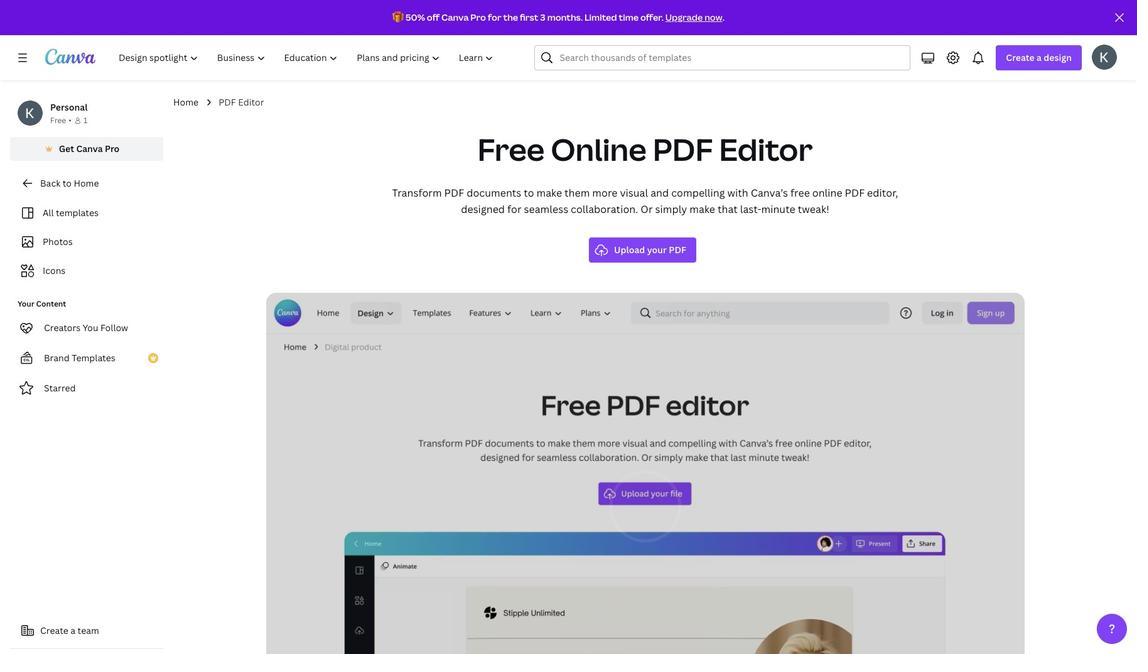 Task type: locate. For each thing, give the bounding box(es) containing it.
team
[[78, 625, 99, 636]]

1 horizontal spatial to
[[524, 186, 534, 200]]

0 horizontal spatial canva
[[76, 143, 103, 155]]

kendall parks image
[[1093, 45, 1118, 70]]

a inside dropdown button
[[1037, 52, 1042, 63]]

canva's
[[751, 186, 788, 200]]

0 vertical spatial editor
[[238, 96, 264, 108]]

for
[[488, 11, 502, 23], [508, 202, 522, 216]]

1 horizontal spatial create
[[1007, 52, 1035, 63]]

0 vertical spatial pro
[[471, 11, 486, 23]]

0 horizontal spatial create
[[40, 625, 68, 636]]

online
[[813, 186, 843, 200]]

free left the •
[[50, 115, 66, 126]]

1 horizontal spatial pro
[[471, 11, 486, 23]]

icons
[[43, 265, 66, 276]]

months.
[[548, 11, 583, 23]]

1 vertical spatial home
[[74, 177, 99, 189]]

Search search field
[[560, 46, 903, 70]]

1 horizontal spatial make
[[690, 202, 716, 216]]

make down 'compelling'
[[690, 202, 716, 216]]

0 horizontal spatial a
[[71, 625, 75, 636]]

starred link
[[10, 376, 163, 401]]

your
[[648, 244, 667, 256]]

free for free online pdf editor
[[478, 129, 545, 170]]

that
[[718, 202, 738, 216]]

create for create a team
[[40, 625, 68, 636]]

create a design button
[[997, 45, 1083, 70]]

to
[[63, 177, 72, 189], [524, 186, 534, 200]]

visual
[[620, 186, 649, 200]]

get canva pro button
[[10, 137, 163, 161]]

0 vertical spatial for
[[488, 11, 502, 23]]

upload your pdf button
[[589, 237, 697, 263]]

0 horizontal spatial to
[[63, 177, 72, 189]]

create left team
[[40, 625, 68, 636]]

off
[[427, 11, 440, 23]]

free for free •
[[50, 115, 66, 126]]

1 horizontal spatial home
[[173, 96, 199, 108]]

0 vertical spatial free
[[50, 115, 66, 126]]

transform pdf documents to make them more visual and compelling with canva's free online pdf editor, designed for seamless collaboration. or simply make that last-minute tweak!
[[392, 186, 899, 216]]

online
[[551, 129, 647, 170]]

0 horizontal spatial pro
[[105, 143, 120, 155]]

editor
[[238, 96, 264, 108], [719, 129, 813, 170]]

create inside button
[[40, 625, 68, 636]]

icons link
[[18, 259, 156, 283]]

to inside 'link'
[[63, 177, 72, 189]]

canva right get
[[76, 143, 103, 155]]

create left design
[[1007, 52, 1035, 63]]

1 vertical spatial for
[[508, 202, 522, 216]]

personal
[[50, 101, 88, 113]]

1 vertical spatial create
[[40, 625, 68, 636]]

starred
[[44, 382, 76, 394]]

0 vertical spatial home
[[173, 96, 199, 108]]

editor,
[[868, 186, 899, 200]]

to up seamless
[[524, 186, 534, 200]]

home inside 'link'
[[74, 177, 99, 189]]

home left pdf editor
[[173, 96, 199, 108]]

for down documents
[[508, 202, 522, 216]]

pdf
[[219, 96, 236, 108], [653, 129, 713, 170], [445, 186, 464, 200], [845, 186, 865, 200], [669, 244, 687, 256]]

to right back
[[63, 177, 72, 189]]

your
[[18, 298, 34, 309]]

pro left the on the top of the page
[[471, 11, 486, 23]]

0 horizontal spatial for
[[488, 11, 502, 23]]

a
[[1037, 52, 1042, 63], [71, 625, 75, 636]]

make
[[537, 186, 562, 200], [690, 202, 716, 216]]

upload your pdf
[[614, 244, 687, 256]]

1 vertical spatial pro
[[105, 143, 120, 155]]

the
[[504, 11, 518, 23]]

simply
[[656, 202, 688, 216]]

pdf editor
[[219, 96, 264, 108]]

1 horizontal spatial for
[[508, 202, 522, 216]]

limited
[[585, 11, 617, 23]]

designed
[[461, 202, 505, 216]]

make up seamless
[[537, 186, 562, 200]]

1 vertical spatial canva
[[76, 143, 103, 155]]

canva right off
[[442, 11, 469, 23]]

create
[[1007, 52, 1035, 63], [40, 625, 68, 636]]

free •
[[50, 115, 72, 126]]

home up all templates link
[[74, 177, 99, 189]]

1 vertical spatial a
[[71, 625, 75, 636]]

None search field
[[535, 45, 911, 70]]

free up documents
[[478, 129, 545, 170]]

tweak!
[[798, 202, 830, 216]]

documents
[[467, 186, 522, 200]]

pdf up 'compelling'
[[653, 129, 713, 170]]

pdf right your
[[669, 244, 687, 256]]

create a design
[[1007, 52, 1072, 63]]

1 vertical spatial editor
[[719, 129, 813, 170]]

a left team
[[71, 625, 75, 636]]

home
[[173, 96, 199, 108], [74, 177, 99, 189]]

1 horizontal spatial free
[[478, 129, 545, 170]]

create inside dropdown button
[[1007, 52, 1035, 63]]

0 vertical spatial create
[[1007, 52, 1035, 63]]

for left the on the top of the page
[[488, 11, 502, 23]]

more
[[593, 186, 618, 200]]

0 vertical spatial a
[[1037, 52, 1042, 63]]

1 vertical spatial make
[[690, 202, 716, 216]]

1 horizontal spatial a
[[1037, 52, 1042, 63]]

canva
[[442, 11, 469, 23], [76, 143, 103, 155]]

a inside button
[[71, 625, 75, 636]]

first
[[520, 11, 539, 23]]

last-
[[741, 202, 762, 216]]

🎁
[[393, 11, 404, 23]]

0 vertical spatial make
[[537, 186, 562, 200]]

templates
[[56, 207, 99, 219]]

a left design
[[1037, 52, 1042, 63]]

0 horizontal spatial free
[[50, 115, 66, 126]]

0 vertical spatial canva
[[442, 11, 469, 23]]

0 horizontal spatial home
[[74, 177, 99, 189]]

create for create a design
[[1007, 52, 1035, 63]]

now
[[705, 11, 723, 23]]

1 horizontal spatial canva
[[442, 11, 469, 23]]

1 vertical spatial free
[[478, 129, 545, 170]]

pro
[[471, 11, 486, 23], [105, 143, 120, 155]]

pro up back to home 'link'
[[105, 143, 120, 155]]

free
[[50, 115, 66, 126], [478, 129, 545, 170]]

transform
[[392, 186, 442, 200]]



Task type: describe. For each thing, give the bounding box(es) containing it.
creators you follow
[[44, 322, 128, 334]]

get canva pro
[[59, 143, 120, 155]]

them
[[565, 186, 590, 200]]

back
[[40, 177, 60, 189]]

pdf right home link
[[219, 96, 236, 108]]

create a team button
[[10, 618, 163, 643]]

•
[[69, 115, 72, 126]]

50%
[[406, 11, 425, 23]]

pdf right online
[[845, 186, 865, 200]]

1 horizontal spatial editor
[[719, 129, 813, 170]]

back to home
[[40, 177, 99, 189]]

top level navigation element
[[111, 45, 505, 70]]

for inside transform pdf documents to make them more visual and compelling with canva's free online pdf editor, designed for seamless collaboration. or simply make that last-minute tweak!
[[508, 202, 522, 216]]

a for team
[[71, 625, 75, 636]]

templates
[[72, 352, 115, 364]]

brand
[[44, 352, 70, 364]]

seamless
[[524, 202, 569, 216]]

to inside transform pdf documents to make them more visual and compelling with canva's free online pdf editor, designed for seamless collaboration. or simply make that last-minute tweak!
[[524, 186, 534, 200]]

all templates link
[[18, 201, 156, 225]]

canva inside get canva pro button
[[76, 143, 103, 155]]

pdf up designed
[[445, 186, 464, 200]]

a for design
[[1037, 52, 1042, 63]]

.
[[723, 11, 725, 23]]

design
[[1044, 52, 1072, 63]]

get
[[59, 143, 74, 155]]

your content
[[18, 298, 66, 309]]

creators you follow link
[[10, 315, 163, 341]]

content
[[36, 298, 66, 309]]

all templates
[[43, 207, 99, 219]]

🎁 50% off canva pro for the first 3 months. limited time offer. upgrade now .
[[393, 11, 725, 23]]

free
[[791, 186, 810, 200]]

back to home link
[[10, 171, 163, 196]]

compelling
[[672, 186, 725, 200]]

with
[[728, 186, 749, 200]]

1
[[83, 115, 87, 126]]

upload
[[614, 244, 645, 256]]

home link
[[173, 95, 199, 109]]

time
[[619, 11, 639, 23]]

3
[[541, 11, 546, 23]]

0 horizontal spatial make
[[537, 186, 562, 200]]

offer.
[[641, 11, 664, 23]]

photos
[[43, 236, 73, 248]]

pdf inside 'button'
[[669, 244, 687, 256]]

or
[[641, 202, 653, 216]]

pro inside button
[[105, 143, 120, 155]]

and
[[651, 186, 669, 200]]

photos link
[[18, 230, 156, 254]]

minute
[[762, 202, 796, 216]]

follow
[[101, 322, 128, 334]]

you
[[83, 322, 98, 334]]

0 horizontal spatial editor
[[238, 96, 264, 108]]

creators
[[44, 322, 81, 334]]

collaboration.
[[571, 202, 639, 216]]

brand templates link
[[10, 346, 163, 371]]

create a team
[[40, 625, 99, 636]]

free online pdf editor
[[478, 129, 813, 170]]

upgrade
[[666, 11, 703, 23]]

all
[[43, 207, 54, 219]]

upgrade now button
[[666, 11, 723, 23]]

brand templates
[[44, 352, 115, 364]]



Task type: vqa. For each thing, say whether or not it's contained in the screenshot.
Domains link
no



